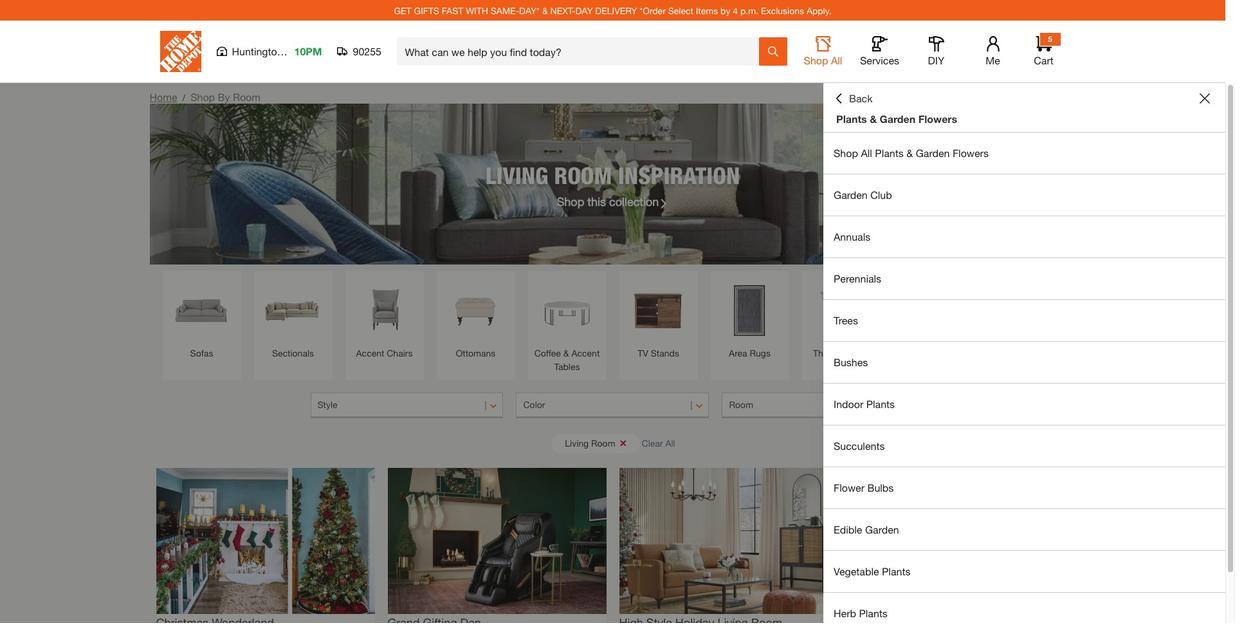 Task type: locate. For each thing, give the bounding box(es) containing it.
style
[[318, 399, 338, 410]]

shop this collection link
[[557, 193, 669, 210]]

indoor plants
[[834, 398, 895, 410]]

perennials
[[834, 272, 882, 284]]

0 horizontal spatial all
[[666, 437, 676, 448]]

2 horizontal spatial all
[[861, 147, 873, 159]]

all for shop all
[[832, 54, 843, 66]]

plants right indoor
[[867, 398, 895, 410]]

back
[[850, 92, 873, 104]]

herb plants
[[834, 607, 888, 619]]

0 vertical spatial living
[[486, 161, 548, 189]]

all
[[832, 54, 843, 66], [861, 147, 873, 159], [666, 437, 676, 448]]

all up back button
[[832, 54, 843, 66]]

this
[[588, 194, 606, 208]]

trees
[[834, 314, 859, 326]]

items
[[696, 5, 718, 16]]

0 horizontal spatial living
[[486, 161, 548, 189]]

feedback link image
[[1218, 218, 1236, 287]]

garden right edible
[[866, 523, 900, 536]]

cart 5
[[1035, 34, 1054, 66]]

tv
[[638, 348, 649, 359]]

vegetable
[[834, 565, 880, 577]]

shop all button
[[803, 36, 844, 67]]

get
[[394, 5, 412, 16]]

throw pillows image
[[809, 277, 874, 343]]

1 vertical spatial all
[[861, 147, 873, 159]]

room down color button
[[592, 437, 616, 448]]

drawer close image
[[1200, 93, 1211, 104]]

room up this
[[555, 161, 612, 189]]

area rugs image
[[717, 277, 783, 343]]

annuals
[[834, 230, 871, 243]]

pillows
[[841, 348, 870, 359]]

2 vertical spatial all
[[666, 437, 676, 448]]

color
[[524, 399, 545, 410]]

living room inspiration
[[486, 161, 740, 189]]

garden club
[[834, 189, 893, 201]]

p.m.
[[741, 5, 759, 16]]

2 accent from the left
[[572, 348, 600, 359]]

10pm
[[294, 45, 322, 57]]

shop left this
[[557, 194, 585, 208]]

shop this collection
[[557, 194, 659, 208]]

vegetable plants link
[[824, 551, 1226, 592]]

same-
[[491, 5, 520, 16]]

accent left chairs
[[356, 348, 385, 359]]

sofas link
[[169, 277, 235, 360]]

back button
[[834, 92, 873, 105]]

*order
[[640, 5, 666, 16]]

color button
[[517, 393, 710, 418]]

0 horizontal spatial accent
[[356, 348, 385, 359]]

& down plants & garden flowers
[[907, 147, 914, 159]]

all right the clear
[[666, 437, 676, 448]]

& up tables at the left of the page
[[564, 348, 569, 359]]

huntington
[[232, 45, 283, 57]]

plants for herb plants
[[860, 607, 888, 619]]

sectionals image
[[260, 277, 326, 343]]

clear all
[[642, 437, 676, 448]]

& inside coffee & accent tables
[[564, 348, 569, 359]]

1 vertical spatial living
[[565, 437, 589, 448]]

accent chairs image
[[352, 277, 417, 343]]

living inside living room button
[[565, 437, 589, 448]]

fast
[[442, 5, 464, 16]]

area rugs link
[[717, 277, 783, 360]]

flowers
[[919, 113, 958, 125], [953, 147, 989, 159]]

cart
[[1035, 54, 1054, 66]]

garden
[[880, 113, 916, 125], [916, 147, 950, 159], [834, 189, 868, 201], [866, 523, 900, 536]]

room
[[233, 91, 261, 103], [555, 161, 612, 189], [730, 399, 754, 410], [592, 437, 616, 448]]

plants for vegetable plants
[[882, 565, 911, 577]]

1 stretchy image image from the left
[[156, 468, 375, 614]]

1 vertical spatial flowers
[[953, 147, 989, 159]]

1 horizontal spatial all
[[832, 54, 843, 66]]

living
[[486, 161, 548, 189], [565, 437, 589, 448]]

throw pillows link
[[809, 277, 874, 360]]

perennials link
[[824, 258, 1226, 299]]

room down area
[[730, 399, 754, 410]]

all up 'garden club'
[[861, 147, 873, 159]]

services button
[[860, 36, 901, 67]]

garden club link
[[824, 174, 1226, 216]]

tv stands
[[638, 348, 680, 359]]

stretchy image image
[[156, 468, 375, 614], [388, 468, 607, 614], [620, 468, 838, 614], [851, 468, 1070, 614]]

shop down apply.
[[804, 54, 829, 66]]

shop up 'garden club'
[[834, 147, 859, 159]]

plants down plants & garden flowers
[[876, 147, 904, 159]]

trees link
[[824, 300, 1226, 341]]

shop right the /
[[191, 91, 215, 103]]

plants right herb
[[860, 607, 888, 619]]

living for living room inspiration
[[486, 161, 548, 189]]

plants & garden flowers
[[837, 113, 958, 125]]

clear
[[642, 437, 663, 448]]

shop inside button
[[804, 54, 829, 66]]

0 vertical spatial all
[[832, 54, 843, 66]]

&
[[543, 5, 548, 16], [870, 113, 877, 125], [907, 147, 914, 159], [564, 348, 569, 359]]

inspiration
[[618, 161, 740, 189]]

throw blankets image
[[900, 277, 966, 343]]

all for clear all
[[666, 437, 676, 448]]

curtains & drapes image
[[992, 277, 1057, 343]]

indoor plants link
[[824, 384, 1226, 425]]

4
[[733, 5, 738, 16]]

1 horizontal spatial living
[[565, 437, 589, 448]]

accent up tables at the left of the page
[[572, 348, 600, 359]]

What can we help you find today? search field
[[405, 38, 759, 65]]

1 horizontal spatial accent
[[572, 348, 600, 359]]

gifts
[[414, 5, 440, 16]]

edible garden link
[[824, 509, 1226, 550]]

shop all plants & garden flowers link
[[824, 133, 1226, 174]]

plants right vegetable
[[882, 565, 911, 577]]

garden up shop all plants & garden flowers
[[880, 113, 916, 125]]

garden left club
[[834, 189, 868, 201]]

plants
[[837, 113, 867, 125], [876, 147, 904, 159], [867, 398, 895, 410], [882, 565, 911, 577], [860, 607, 888, 619]]

edible garden
[[834, 523, 900, 536]]

accent
[[356, 348, 385, 359], [572, 348, 600, 359]]

flower
[[834, 481, 865, 494]]

menu
[[824, 133, 1226, 623]]



Task type: vqa. For each thing, say whether or not it's contained in the screenshot.
living room BUTTON
yes



Task type: describe. For each thing, give the bounding box(es) containing it.
bushes
[[834, 356, 869, 368]]

flower bulbs link
[[824, 467, 1226, 508]]

get gifts fast with same-day* & next-day delivery *order select items by 4 p.m. exclusions apply.
[[394, 5, 832, 16]]

bushes link
[[824, 342, 1226, 383]]

herb plants link
[[824, 593, 1226, 623]]

tv stands link
[[626, 277, 692, 360]]

plants down back button
[[837, 113, 867, 125]]

the home depot logo image
[[160, 31, 201, 72]]

services
[[861, 54, 900, 66]]

living room button
[[552, 434, 640, 453]]

coffee
[[535, 348, 561, 359]]

huntington park
[[232, 45, 307, 57]]

diy button
[[916, 36, 957, 67]]

rugs
[[750, 348, 771, 359]]

90255 button
[[338, 45, 382, 58]]

succulents
[[834, 440, 885, 452]]

2 stretchy image image from the left
[[388, 468, 607, 614]]

room inside living room button
[[592, 437, 616, 448]]

plants for indoor plants
[[867, 398, 895, 410]]

style button
[[311, 393, 504, 418]]

with
[[466, 5, 488, 16]]

clear all button
[[642, 431, 676, 455]]

succulents link
[[824, 425, 1226, 467]]

3 stretchy image image from the left
[[620, 468, 838, 614]]

throw pillows
[[814, 348, 870, 359]]

club
[[871, 189, 893, 201]]

0 vertical spatial flowers
[[919, 113, 958, 125]]

tv stands image
[[626, 277, 692, 343]]

vegetable plants
[[834, 565, 911, 577]]

stands
[[651, 348, 680, 359]]

tables
[[555, 361, 580, 372]]

ottomans
[[456, 348, 496, 359]]

park
[[286, 45, 307, 57]]

apply.
[[807, 5, 832, 16]]

annuals link
[[824, 216, 1226, 257]]

1 accent from the left
[[356, 348, 385, 359]]

edible
[[834, 523, 863, 536]]

shop all plants & garden flowers
[[834, 147, 989, 159]]

coffee & accent tables image
[[535, 277, 600, 343]]

sectionals link
[[260, 277, 326, 360]]

accent chairs link
[[352, 277, 417, 360]]

herb
[[834, 607, 857, 619]]

indoor
[[834, 398, 864, 410]]

day*
[[520, 5, 540, 16]]

shop for shop all
[[804, 54, 829, 66]]

shop for shop all plants & garden flowers
[[834, 147, 859, 159]]

room button
[[722, 393, 916, 418]]

menu containing shop all plants & garden flowers
[[824, 133, 1226, 623]]

flower bulbs
[[834, 481, 894, 494]]

/
[[182, 92, 185, 103]]

area rugs
[[729, 348, 771, 359]]

accent chairs
[[356, 348, 413, 359]]

home link
[[150, 91, 177, 103]]

delivery
[[596, 5, 638, 16]]

day
[[576, 5, 593, 16]]

living room
[[565, 437, 616, 448]]

sofas image
[[169, 277, 235, 343]]

throw
[[814, 348, 839, 359]]

coffee & accent tables link
[[535, 277, 600, 373]]

me button
[[973, 36, 1014, 67]]

exclusions
[[761, 5, 805, 16]]

coffee & accent tables
[[535, 348, 600, 372]]

shop all
[[804, 54, 843, 66]]

ottomans image
[[443, 277, 509, 343]]

90255
[[353, 45, 382, 57]]

ottomans link
[[443, 277, 509, 360]]

& right day*
[[543, 5, 548, 16]]

living for living room
[[565, 437, 589, 448]]

room inside the room button
[[730, 399, 754, 410]]

shop for shop this collection
[[557, 194, 585, 208]]

by
[[721, 5, 731, 16]]

select
[[669, 5, 694, 16]]

accent inside coffee & accent tables
[[572, 348, 600, 359]]

garden down plants & garden flowers
[[916, 147, 950, 159]]

room right by
[[233, 91, 261, 103]]

all for shop all plants & garden flowers
[[861, 147, 873, 159]]

& down back
[[870, 113, 877, 125]]

home / shop by room
[[150, 91, 261, 103]]

sectionals
[[272, 348, 314, 359]]

area
[[729, 348, 748, 359]]

collection
[[610, 194, 659, 208]]

next-
[[551, 5, 576, 16]]

4 stretchy image image from the left
[[851, 468, 1070, 614]]

diy
[[929, 54, 945, 66]]

5
[[1049, 34, 1053, 44]]



